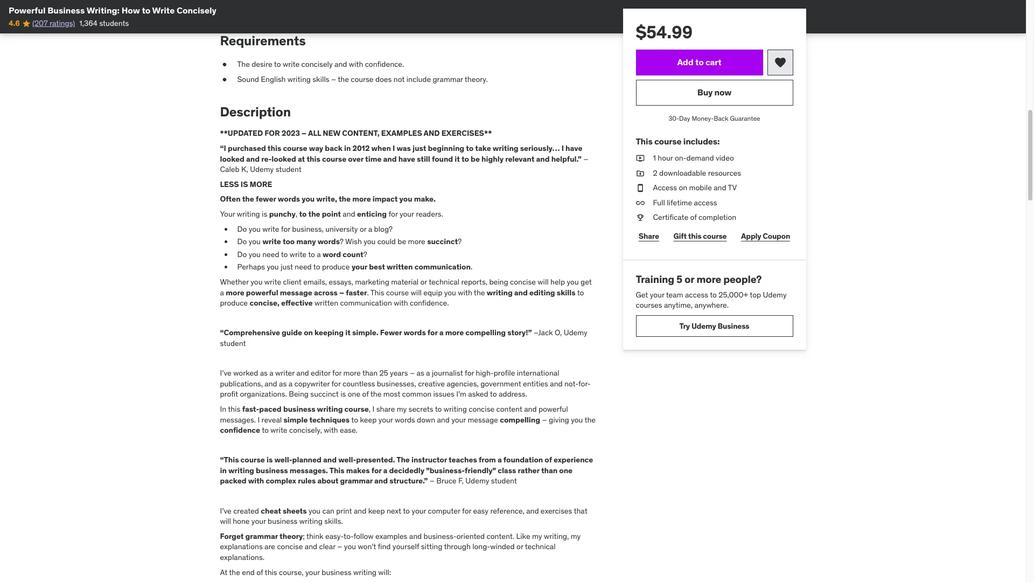 Task type: locate. For each thing, give the bounding box(es) containing it.
to down the get
[[578, 288, 585, 297]]

skills down "help"
[[557, 288, 576, 297]]

than inside "this course is well-planned and well-presented. the instructor teaches from a foundation of experience in writing business messages. this makes for a decidedly "business-friendly" class rather than one packed with complex rules about grammar and structure."
[[542, 466, 558, 475]]

one inside i've worked as a writer and editor for more than 25 years – as a journalist for high-profile international publications, and as a copywriter for countless businesses, creative agencies, government entities and not-for- profit organizations. being succinct is one of the most common issues i'm asked to address.
[[348, 389, 361, 399]]

1 horizontal spatial it
[[455, 154, 460, 164]]

udemy inside – caleb k, udemy student
[[250, 165, 274, 174]]

powerful up giving
[[539, 404, 568, 414]]

and right the down
[[437, 415, 450, 424]]

certificate of completion
[[654, 213, 737, 222]]

2 vertical spatial student
[[491, 476, 517, 486]]

i left the reveal
[[258, 415, 260, 424]]

share
[[377, 404, 395, 414]]

succinct inside the less is more often the fewer words you write, the more impact you make. your writing is punchy , to the point and enticing for your readers. do you write for business, university or a blog? do you write too many words ? wish you could be more succinct ? do you need to write to a word count ? perhaps you just need to produce your best written communication .
[[428, 237, 458, 246]]

2 i've from the top
[[220, 506, 232, 516]]

1 horizontal spatial well-
[[339, 455, 356, 465]]

easy-
[[326, 531, 344, 541]]

2 vertical spatial concise
[[277, 542, 303, 552]]

"i
[[220, 143, 226, 153]]

2 horizontal spatial grammar
[[433, 74, 463, 84]]

0 vertical spatial do
[[237, 224, 247, 234]]

0 vertical spatial confidence.
[[365, 60, 404, 69]]

technical inside the ; think easy-to-follow examples and business-oriented content. like my writing, my explanations are concise and clear – you won't find yourself sitting through long-winded or technical explanations.
[[525, 542, 556, 552]]

1 vertical spatial xsmall image
[[636, 168, 645, 179]]

concise inside , i share my secrets to writing concise content and powerful messages. i reveal
[[469, 404, 495, 414]]

equip
[[424, 288, 443, 297]]

course up at
[[283, 143, 308, 153]]

produce
[[322, 262, 350, 272], [220, 298, 248, 308]]

with down reports,
[[458, 288, 473, 297]]

produce inside to produce
[[220, 298, 248, 308]]

grammar left theory.
[[433, 74, 463, 84]]

anywhere.
[[695, 300, 729, 310]]

student
[[276, 165, 302, 174], [220, 338, 246, 348], [491, 476, 517, 486]]

to right how
[[142, 5, 151, 16]]

write up the english
[[283, 60, 300, 69]]

print
[[336, 506, 352, 516]]

2 well- from the left
[[339, 455, 356, 465]]

1 vertical spatial business
[[718, 321, 750, 331]]

for inside you can print and keep next to your computer for easy reference, and exercises that will hone your business writing skills.
[[462, 506, 472, 516]]

words
[[278, 194, 300, 204], [318, 237, 340, 246], [404, 328, 426, 338], [395, 415, 415, 424]]

2 horizontal spatial student
[[491, 476, 517, 486]]

giving
[[549, 415, 570, 424]]

writing left will:
[[354, 567, 377, 577]]

concise down asked
[[469, 404, 495, 414]]

xsmall image for 1
[[636, 153, 645, 164]]

keep left next
[[369, 506, 385, 516]]

student down class
[[491, 476, 517, 486]]

0 horizontal spatial grammar
[[246, 531, 278, 541]]

downloadable
[[660, 168, 707, 178]]

xsmall image left sound
[[220, 74, 229, 85]]

student down at
[[276, 165, 302, 174]]

1 horizontal spatial the
[[397, 455, 410, 465]]

looked up caleb
[[220, 154, 245, 164]]

for up the 'too' on the left of page
[[281, 224, 291, 234]]

business down cheat
[[268, 517, 298, 526]]

one inside "this course is well-planned and well-presented. the instructor teaches from a foundation of experience in writing business messages. this makes for a decidedly "business-friendly" class rather than one packed with complex rules about grammar and structure."
[[560, 466, 573, 475]]

0 vertical spatial one
[[348, 389, 361, 399]]

communication
[[415, 262, 471, 272], [340, 298, 392, 308]]

to down the 'too' on the left of page
[[281, 249, 288, 259]]

produce down whether
[[220, 298, 248, 308]]

or right 5 at the top right
[[685, 273, 695, 286]]

with
[[349, 60, 363, 69], [458, 288, 473, 297], [394, 298, 408, 308], [324, 425, 338, 435], [248, 476, 264, 486]]

– left all
[[302, 129, 307, 138]]

? up reports,
[[458, 237, 462, 246]]

your right course, at the bottom left of page
[[306, 567, 320, 577]]

2 xsmall image from the top
[[636, 168, 645, 179]]

1 vertical spatial communication
[[340, 298, 392, 308]]

writing inside the less is more often the fewer words you write, the more impact you make. your writing is punchy , to the point and enticing for your readers. do you write for business, university or a blog? do you write too many words ? wish you could be more succinct ? do you need to write to a word count ? perhaps you just need to produce your best written communication .
[[237, 209, 260, 219]]

need
[[263, 249, 280, 259], [295, 262, 312, 272]]

1 vertical spatial .
[[367, 288, 369, 297]]

for left 'easy'
[[462, 506, 472, 516]]

to up ease.
[[352, 415, 358, 424]]

a down writer
[[289, 379, 293, 388]]

and left editing
[[515, 288, 528, 297]]

0 horizontal spatial will
[[220, 517, 231, 526]]

0 vertical spatial on
[[679, 183, 688, 193]]

messages. inside , i share my secrets to writing concise content and powerful messages. i reveal
[[220, 415, 256, 424]]

1 vertical spatial messages.
[[290, 466, 328, 475]]

2 vertical spatial is
[[267, 455, 273, 465]]

i've left created
[[220, 506, 232, 516]]

client
[[283, 277, 302, 287]]

1 vertical spatial than
[[542, 466, 558, 475]]

requirements
[[220, 32, 306, 49]]

0 vertical spatial technical
[[429, 277, 460, 287]]

1 horizontal spatial in
[[344, 143, 351, 153]]

1 horizontal spatial concise
[[469, 404, 495, 414]]

xsmall image for full
[[636, 198, 645, 208]]

techniques
[[310, 415, 350, 424]]

to down many
[[308, 249, 315, 259]]

communication up equip at the left of the page
[[415, 262, 471, 272]]

o,
[[555, 328, 562, 338]]

i've up publications,
[[220, 368, 232, 378]]

you inside simple techniques to keep your words down and your message compelling – giving you the confidence to write concisely, with ease.
[[571, 415, 583, 424]]

2 horizontal spatial ?
[[458, 237, 462, 246]]

business
[[283, 404, 316, 414], [256, 466, 288, 475], [268, 517, 298, 526], [322, 567, 352, 577]]

– inside the ; think easy-to-follow examples and business-oriented content. like my writing, my explanations are concise and clear – you won't find yourself sitting through long-winded or technical explanations.
[[338, 542, 343, 552]]

0 horizontal spatial well-
[[275, 455, 292, 465]]

still
[[417, 154, 431, 164]]

1 horizontal spatial technical
[[525, 542, 556, 552]]

1 horizontal spatial have
[[566, 143, 583, 153]]

to inside button
[[696, 57, 704, 68]]

powerful up concise, in the left bottom of the page
[[246, 288, 278, 297]]

messages. inside "this course is well-planned and well-presented. the instructor teaches from a foundation of experience in writing business messages. this makes for a decidedly "business-friendly" class rather than one packed with complex rules about grammar and structure."
[[290, 466, 328, 475]]

helpful."
[[552, 154, 582, 164]]

concise down theory
[[277, 542, 303, 552]]

0 vertical spatial in
[[344, 143, 351, 153]]

xsmall image left desire
[[220, 60, 229, 70]]

written up "material"
[[387, 262, 413, 272]]

or inside whether you write client emails, essays, marketing material or technical reports, being concise will help you get a
[[421, 277, 427, 287]]

0 horizontal spatial student
[[220, 338, 246, 348]]

in inside "i purchased this course way back in 2012 when i was just beginning to take writing seriously… i have looked and re-looked at this course over time and have still found it to be highly relevant and helpful."
[[344, 143, 351, 153]]

access
[[695, 198, 718, 207], [686, 290, 709, 300]]

is inside "this course is well-planned and well-presented. the instructor teaches from a foundation of experience in writing business messages. this makes for a decidedly "business-friendly" class rather than one packed with complex rules about grammar and structure."
[[267, 455, 273, 465]]

1 horizontal spatial .
[[471, 262, 473, 272]]

1 horizontal spatial as
[[279, 379, 287, 388]]

journalist
[[432, 368, 463, 378]]

many
[[297, 237, 316, 246]]

course,
[[279, 567, 304, 577]]

i
[[393, 143, 395, 153], [562, 143, 564, 153], [373, 404, 375, 414], [258, 415, 260, 424]]

1 horizontal spatial produce
[[322, 262, 350, 272]]

skills down the desire to write concisely and with confidence.
[[313, 74, 330, 84]]

compelling inside simple techniques to keep your words down and your message compelling – giving you the confidence to write concisely, with ease.
[[500, 415, 541, 424]]

0 vertical spatial is
[[262, 209, 268, 219]]

0 vertical spatial business
[[48, 5, 85, 16]]

tv
[[729, 183, 737, 193]]

fewer
[[380, 328, 402, 338]]

my right "writing,"
[[571, 531, 581, 541]]

1 horizontal spatial messages.
[[290, 466, 328, 475]]

2 vertical spatial do
[[237, 249, 247, 259]]

and inside , i share my secrets to writing concise content and powerful messages. i reveal
[[525, 404, 537, 414]]

or inside the ; think easy-to-follow examples and business-oriented content. like my writing, my explanations are concise and clear – you won't find yourself sitting through long-winded or technical explanations.
[[517, 542, 524, 552]]

can
[[323, 506, 335, 516]]

? left wish
[[340, 237, 344, 246]]

and up university
[[343, 209, 356, 219]]

1 vertical spatial student
[[220, 338, 246, 348]]

more up countless at the left bottom of page
[[344, 368, 361, 378]]

to produce
[[220, 288, 585, 308]]

1 vertical spatial technical
[[525, 542, 556, 552]]

it right found
[[455, 154, 460, 164]]

0 vertical spatial it
[[455, 154, 460, 164]]

xsmall image
[[636, 153, 645, 164], [636, 168, 645, 179], [636, 213, 645, 223]]

with inside "this course is well-planned and well-presented. the instructor teaches from a foundation of experience in writing business messages. this makes for a decidedly "business-friendly" class rather than one packed with complex rules about grammar and structure."
[[248, 476, 264, 486]]

1 horizontal spatial looked
[[272, 154, 296, 164]]

your inside training 5 or more people? get your team access to 25,000+ top udemy courses anytime, anywhere.
[[650, 290, 665, 300]]

to left the cart
[[696, 57, 704, 68]]

1 do from the top
[[237, 224, 247, 234]]

i up helpful."
[[562, 143, 564, 153]]

and
[[335, 60, 347, 69], [246, 154, 260, 164], [384, 154, 397, 164], [537, 154, 550, 164], [714, 183, 727, 193], [343, 209, 356, 219], [515, 288, 528, 297], [297, 368, 309, 378], [265, 379, 277, 388], [550, 379, 563, 388], [525, 404, 537, 414], [437, 415, 450, 424], [323, 455, 337, 465], [375, 476, 388, 486], [354, 506, 367, 516], [527, 506, 539, 516], [410, 531, 422, 541], [305, 542, 318, 552]]

sound
[[237, 74, 259, 84]]

0 vertical spatial concise
[[510, 277, 536, 287]]

i've for i've worked as a writer and editor for more than 25 years – as a journalist for high-profile international publications, and as a copywriter for countless businesses, creative agencies, government entities and not-for- profit organizations. being succinct is one of the most common issues i'm asked to address.
[[220, 368, 232, 378]]

writing right your
[[237, 209, 260, 219]]

will inside you can print and keep next to your computer for easy reference, and exercises that will hone your business writing skills.
[[220, 517, 231, 526]]

30-
[[669, 114, 680, 122]]

make.
[[414, 194, 436, 204]]

0 vertical spatial i've
[[220, 368, 232, 378]]

student inside – caleb k, udemy student
[[276, 165, 302, 174]]

1 horizontal spatial ?
[[364, 249, 367, 259]]

0 vertical spatial message
[[280, 288, 313, 297]]

1 vertical spatial concise
[[469, 404, 495, 414]]

in this fast-paced business writing course
[[220, 404, 369, 414]]

with right packed
[[248, 476, 264, 486]]

–
[[331, 74, 336, 84], [302, 129, 307, 138], [584, 154, 589, 164], [340, 288, 344, 297], [410, 368, 415, 378], [543, 415, 547, 424], [430, 476, 435, 486], [338, 542, 343, 552]]

0 horizontal spatial communication
[[340, 298, 392, 308]]

being
[[289, 389, 309, 399]]

0 vertical spatial xsmall image
[[636, 153, 645, 164]]

in inside "this course is well-planned and well-presented. the instructor teaches from a foundation of experience in writing business messages. this makes for a decidedly "business-friendly" class rather than one packed with complex rules about grammar and structure."
[[220, 466, 227, 475]]

found
[[432, 154, 453, 164]]

at
[[220, 567, 228, 577]]

– left giving
[[543, 415, 547, 424]]

0 vertical spatial skills
[[313, 74, 330, 84]]

powerful business writing: how to write concisely
[[9, 5, 217, 16]]

communication down faster
[[340, 298, 392, 308]]

1 xsmall image from the top
[[636, 153, 645, 164]]

1 vertical spatial have
[[399, 154, 416, 164]]

course inside "this course is well-planned and well-presented. the instructor teaches from a foundation of experience in writing business messages. this makes for a decidedly "business-friendly" class rather than one packed with complex rules about grammar and structure."
[[241, 455, 265, 465]]

2 horizontal spatial will
[[538, 277, 549, 287]]

xsmall image for sound
[[220, 74, 229, 85]]

simple.
[[352, 328, 379, 338]]

need up client
[[295, 262, 312, 272]]

bruce f, udemy student
[[437, 476, 517, 486]]

access down mobile
[[695, 198, 718, 207]]

0 vertical spatial messages.
[[220, 415, 256, 424]]

that
[[574, 506, 588, 516]]

highly
[[482, 154, 504, 164]]

to inside i've worked as a writer and editor for more than 25 years – as a journalist for high-profile international publications, and as a copywriter for countless businesses, creative agencies, government entities and not-for- profit organizations. being succinct is one of the most common issues i'm asked to address.
[[490, 389, 497, 399]]

confidence
[[220, 425, 260, 435]]

concise
[[510, 277, 536, 287], [469, 404, 495, 414], [277, 542, 303, 552]]

is down countless at the left bottom of page
[[341, 389, 346, 399]]

0 horizontal spatial written
[[315, 298, 339, 308]]

reports,
[[462, 277, 488, 287]]

0 vertical spatial written
[[387, 262, 413, 272]]

when
[[372, 143, 391, 153]]

full
[[654, 198, 666, 207]]

0 vertical spatial be
[[471, 154, 480, 164]]

1 vertical spatial the
[[397, 455, 410, 465]]

explanations
[[220, 542, 263, 552]]

1 vertical spatial compelling
[[500, 415, 541, 424]]

1 vertical spatial ,
[[369, 404, 371, 414]]

0 vertical spatial keep
[[360, 415, 377, 424]]

and up organizations.
[[265, 379, 277, 388]]

"i purchased this course way back in 2012 when i was just beginning to take writing seriously… i have looked and re-looked at this course over time and have still found it to be highly relevant and helpful."
[[220, 143, 583, 164]]

on
[[679, 183, 688, 193], [304, 328, 313, 338]]

0 horizontal spatial the
[[237, 60, 250, 69]]

xsmall image for 2
[[636, 168, 645, 179]]

essays,
[[329, 277, 354, 287]]

0 horizontal spatial succinct
[[311, 389, 339, 399]]

3 xsmall image from the top
[[636, 213, 645, 223]]

1 vertical spatial produce
[[220, 298, 248, 308]]

1 vertical spatial confidence.
[[410, 298, 449, 308]]

be down take
[[471, 154, 480, 164]]

to inside , i share my secrets to writing concise content and powerful messages. i reveal
[[435, 404, 442, 414]]

try udemy business link
[[636, 315, 794, 337]]

0 horizontal spatial just
[[281, 262, 293, 272]]

than inside i've worked as a writer and editor for more than 25 years – as a journalist for high-profile international publications, and as a copywriter for countless businesses, creative agencies, government entities and not-for- profit organizations. being succinct is one of the most common issues i'm asked to address.
[[363, 368, 378, 378]]

business up ratings)
[[48, 5, 85, 16]]

powerful
[[246, 288, 278, 297], [539, 404, 568, 414]]

my inside , i share my secrets to writing concise content and powerful messages. i reveal
[[397, 404, 407, 414]]

or
[[360, 224, 367, 234], [685, 273, 695, 286], [421, 277, 427, 287], [517, 542, 524, 552]]

more up anywhere.
[[697, 273, 722, 286]]

1 vertical spatial this
[[371, 288, 385, 297]]

0 horizontal spatial be
[[398, 237, 407, 246]]

0 horizontal spatial ,
[[296, 209, 298, 219]]

words up punchy
[[278, 194, 300, 204]]

1 horizontal spatial my
[[533, 531, 543, 541]]

1 looked from the left
[[220, 154, 245, 164]]

content
[[497, 404, 523, 414]]

0 vertical spatial the
[[237, 60, 250, 69]]

fast-
[[242, 404, 259, 414]]

1
[[654, 153, 657, 163]]

decidedly
[[389, 466, 425, 475]]

is inside the less is more often the fewer words you write, the more impact you make. your writing is punchy , to the point and enticing for your readers. do you write for business, university or a blog? do you write too many words ? wish you could be more succinct ? do you need to write to a word count ? perhaps you just need to produce your best written communication .
[[262, 209, 268, 219]]

write inside whether you write client emails, essays, marketing material or technical reports, being concise will help you get a
[[265, 277, 281, 287]]

2012
[[353, 143, 370, 153]]

4.6
[[9, 19, 20, 28]]

people?
[[724, 273, 762, 286]]

1 horizontal spatial written
[[387, 262, 413, 272]]

0 horizontal spatial skills
[[313, 74, 330, 84]]

student for bruce f, udemy student
[[491, 476, 517, 486]]

think
[[307, 531, 324, 541]]

1 horizontal spatial be
[[471, 154, 480, 164]]

1 vertical spatial message
[[468, 415, 499, 424]]

the inside i've worked as a writer and editor for more than 25 years – as a journalist for high-profile international publications, and as a copywriter for countless businesses, creative agencies, government entities and not-for- profit organizations. being succinct is one of the most common issues i'm asked to address.
[[371, 389, 382, 399]]

of right foundation
[[545, 455, 552, 465]]

for up agencies,
[[465, 368, 474, 378]]

1 vertical spatial i've
[[220, 506, 232, 516]]

technical down "writing,"
[[525, 542, 556, 552]]

friendly"
[[465, 466, 496, 475]]

rather
[[518, 466, 540, 475]]

group
[[221, 0, 597, 15]]

2 vertical spatial will
[[220, 517, 231, 526]]

1 horizontal spatial powerful
[[539, 404, 568, 414]]

your down share at bottom left
[[379, 415, 393, 424]]

1 horizontal spatial on
[[679, 183, 688, 193]]

0 vertical spatial produce
[[322, 262, 350, 272]]

. down marketing
[[367, 288, 369, 297]]

writing inside you can print and keep next to your computer for easy reference, and exercises that will hone your business writing skills.
[[300, 517, 323, 526]]

xsmall image
[[220, 60, 229, 70], [220, 74, 229, 85], [636, 183, 645, 193], [636, 198, 645, 208]]

concise, effective written communication with confidence.
[[250, 298, 449, 308]]

less is more often the fewer words you write, the more impact you make. your writing is punchy , to the point and enticing for your readers. do you write for business, university or a blog? do you write too many words ? wish you could be more succinct ? do you need to write to a word count ? perhaps you just need to produce your best written communication .
[[220, 179, 473, 272]]

xsmall image left access
[[636, 183, 645, 193]]

1 vertical spatial just
[[281, 262, 293, 272]]

**updated for 2023 – all new content, examples and exercises**
[[220, 129, 492, 138]]

3 do from the top
[[237, 249, 247, 259]]

not-
[[565, 379, 579, 388]]

0 vertical spatial .
[[471, 262, 473, 272]]

1 horizontal spatial grammar
[[340, 476, 373, 486]]

and right concisely on the top of page
[[335, 60, 347, 69]]

have
[[566, 143, 583, 153], [399, 154, 416, 164]]

or up equip at the left of the page
[[421, 277, 427, 287]]

1 i've from the top
[[220, 368, 232, 378]]

desire
[[252, 60, 273, 69]]

of inside i've worked as a writer and editor for more than 25 years – as a journalist for high-profile international publications, and as a copywriter for countless businesses, creative agencies, government entities and not-for- profit organizations. being succinct is one of the most common issues i'm asked to address.
[[362, 389, 369, 399]]

guide
[[282, 328, 302, 338]]

1 horizontal spatial need
[[295, 262, 312, 272]]

the down the desire to write concisely and with confidence.
[[338, 74, 349, 84]]

0 horizontal spatial looked
[[220, 154, 245, 164]]

. up reports,
[[471, 262, 473, 272]]

student inside –jack o, udemy student
[[220, 338, 246, 348]]

1 horizontal spatial just
[[413, 143, 427, 153]]

will left hone
[[220, 517, 231, 526]]

1 vertical spatial will
[[411, 288, 422, 297]]

grammar down makes
[[340, 476, 373, 486]]

1 vertical spatial grammar
[[340, 476, 373, 486]]

agencies,
[[447, 379, 479, 388]]

message inside simple techniques to keep your words down and your message compelling – giving you the confidence to write concisely, with ease.
[[468, 415, 499, 424]]

to inside you can print and keep next to your computer for easy reference, and exercises that will hone your business writing skills.
[[403, 506, 410, 516]]

message up effective
[[280, 288, 313, 297]]

cheat
[[261, 506, 281, 516]]

keep down share at bottom left
[[360, 415, 377, 424]]

0 horizontal spatial than
[[363, 368, 378, 378]]

i've inside i've worked as a writer and editor for more than 25 years – as a journalist for high-profile international publications, and as a copywriter for countless businesses, creative agencies, government entities and not-for- profit organizations. being succinct is one of the most common issues i'm asked to address.
[[220, 368, 232, 378]]

presented.
[[356, 455, 395, 465]]

0 vertical spatial access
[[695, 198, 718, 207]]

1 well- from the left
[[275, 455, 292, 465]]

course left does on the left top of the page
[[351, 74, 374, 84]]

udemy right the o,
[[564, 328, 588, 338]]

1 vertical spatial succinct
[[311, 389, 339, 399]]

, up business,
[[296, 209, 298, 219]]

your
[[220, 209, 235, 219]]

add to cart
[[678, 57, 722, 68]]

technical
[[429, 277, 460, 287], [525, 542, 556, 552]]

time
[[365, 154, 382, 164]]

the inside simple techniques to keep your words down and your message compelling – giving you the confidence to write concisely, with ease.
[[585, 415, 596, 424]]

worked
[[233, 368, 258, 378]]

re-
[[262, 154, 272, 164]]

? up marketing
[[364, 249, 367, 259]]

xsmall image left "1"
[[636, 153, 645, 164]]

access
[[654, 183, 678, 193]]

over
[[348, 154, 364, 164]]

for right editor
[[333, 368, 342, 378]]

1 vertical spatial one
[[560, 466, 573, 475]]



Task type: describe. For each thing, give the bounding box(es) containing it.
0 horizontal spatial .
[[367, 288, 369, 297]]

keep inside simple techniques to keep your words down and your message compelling – giving you the confidence to write concisely, with ease.
[[360, 415, 377, 424]]

, inside , i share my secrets to writing concise content and powerful messages. i reveal
[[369, 404, 371, 414]]

planned
[[292, 455, 322, 465]]

1 horizontal spatial this
[[371, 288, 385, 297]]

share button
[[636, 225, 663, 247]]

access on mobile and tv
[[654, 183, 737, 193]]

– down the desire to write concisely and with confidence.
[[331, 74, 336, 84]]

end
[[242, 567, 255, 577]]

and down seriously…
[[537, 154, 550, 164]]

student for –jack o, udemy student
[[220, 338, 246, 348]]

more inside training 5 or more people? get your team access to 25,000+ top udemy courses anytime, anywhere.
[[697, 273, 722, 286]]

be inside "i purchased this course way back in 2012 when i was just beginning to take writing seriously… i have looked and re-looked at this course over time and have still found it to be highly relevant and helpful."
[[471, 154, 480, 164]]

english
[[261, 74, 286, 84]]

just inside "i purchased this course way back in 2012 when i was just beginning to take writing seriously… i have looked and re-looked at this course over time and have still found it to be highly relevant and helpful."
[[413, 143, 427, 153]]

– left bruce
[[430, 476, 435, 486]]

does
[[376, 74, 392, 84]]

to up emails,
[[314, 262, 321, 272]]

and left not-
[[550, 379, 563, 388]]

business-
[[424, 531, 457, 541]]

course down the back
[[322, 154, 347, 164]]

be inside the less is more often the fewer words you write, the more impact you make. your writing is punchy , to the point and enticing for your readers. do you write for business, university or a blog? do you write too many words ? wish you could be more succinct ? do you need to write to a word count ? perhaps you just need to produce your best written communication .
[[398, 237, 407, 246]]

down
[[417, 415, 436, 424]]

enticing
[[357, 209, 387, 219]]

and down when
[[384, 154, 397, 164]]

description
[[220, 103, 291, 120]]

about
[[318, 476, 339, 486]]

1 horizontal spatial will
[[411, 288, 422, 297]]

– inside simple techniques to keep your words down and your message compelling – giving you the confidence to write concisely, with ease.
[[543, 415, 547, 424]]

2 looked from the left
[[272, 154, 296, 164]]

course down 'completion'
[[704, 231, 727, 241]]

and down think
[[305, 542, 318, 552]]

just inside the less is more often the fewer words you write, the more impact you make. your writing is punchy , to the point and enticing for your readers. do you write for business, university or a blog? do you write too many words ? wish you could be more succinct ? do you need to write to a word count ? perhaps you just need to produce your best written communication .
[[281, 262, 293, 272]]

writer
[[275, 368, 295, 378]]

2 vertical spatial grammar
[[246, 531, 278, 541]]

0 horizontal spatial have
[[399, 154, 416, 164]]

1 vertical spatial written
[[315, 298, 339, 308]]

powerful inside , i share my secrets to writing concise content and powerful messages. i reveal
[[539, 404, 568, 414]]

your right next
[[412, 506, 426, 516]]

full lifetime access
[[654, 198, 718, 207]]

0 vertical spatial grammar
[[433, 74, 463, 84]]

this course includes:
[[636, 136, 720, 147]]

–jack
[[534, 328, 553, 338]]

or inside training 5 or more people? get your team access to 25,000+ top udemy courses anytime, anywhere.
[[685, 273, 695, 286]]

try
[[680, 321, 690, 331]]

xsmall image for access
[[636, 183, 645, 193]]

wishlist image
[[774, 56, 787, 69]]

a up creative
[[426, 368, 430, 378]]

and left "exercises"
[[527, 506, 539, 516]]

of inside "this course is well-planned and well-presented. the instructor teaches from a foundation of experience in writing business messages. this makes for a decidedly "business-friendly" class rather than one packed with complex rules about grammar and structure."
[[545, 455, 552, 465]]

i'm
[[457, 389, 467, 399]]

point
[[322, 209, 341, 219]]

makes
[[346, 466, 370, 475]]

1 vertical spatial on
[[304, 328, 313, 338]]

course up ease.
[[345, 404, 369, 414]]

the down is in the left of the page
[[242, 194, 254, 204]]

concise inside whether you write client emails, essays, marketing material or technical reports, being concise will help you get a
[[510, 277, 536, 287]]

money-
[[692, 114, 714, 122]]

you inside you can print and keep next to your computer for easy reference, and exercises that will hone your business writing skills.
[[309, 506, 321, 516]]

produce inside the less is more often the fewer words you write, the more impact you make. your writing is punchy , to the point and enticing for your readers. do you write for business, university or a blog? do you write too many words ? wish you could be more succinct ? do you need to write to a word count ? perhaps you just need to produce your best written communication .
[[322, 262, 350, 272]]

theory
[[280, 531, 303, 541]]

25
[[380, 368, 388, 378]]

the desire to write concisely and with confidence.
[[237, 60, 404, 69]]

is inside i've worked as a writer and editor for more than 25 years – as a journalist for high-profile international publications, and as a copywriter for countless businesses, creative agencies, government entities and not-for- profit organizations. being succinct is one of the most common issues i'm asked to address.
[[341, 389, 346, 399]]

i've for i've created cheat sheets
[[220, 506, 232, 516]]

structure."
[[390, 476, 428, 486]]

now
[[715, 87, 732, 98]]

paced
[[259, 404, 282, 414]]

a right from on the left bottom of the page
[[498, 455, 502, 465]]

1 vertical spatial it
[[346, 328, 351, 338]]

writing inside , i share my secrets to writing concise content and powerful messages. i reveal
[[444, 404, 467, 414]]

words right fewer
[[404, 328, 426, 338]]

of right end
[[257, 567, 263, 577]]

to left take
[[466, 143, 474, 153]]

writing inside "i purchased this course way back in 2012 when i was just beginning to take writing seriously… i have looked and re-looked at this course over time and have still found it to be highly relevant and helpful."
[[493, 143, 519, 153]]

a left word
[[317, 249, 321, 259]]

buy
[[698, 87, 713, 98]]

through
[[444, 542, 471, 552]]

for-
[[579, 379, 591, 388]]

this down way
[[307, 154, 321, 164]]

more up the enticing
[[353, 194, 371, 204]]

take
[[476, 143, 491, 153]]

and right print
[[354, 506, 367, 516]]

writing up techniques
[[317, 404, 343, 414]]

2 do from the top
[[237, 237, 247, 246]]

writing:
[[87, 5, 120, 16]]

material
[[391, 277, 419, 287]]

to inside to produce
[[578, 288, 585, 297]]

buy now
[[698, 87, 732, 98]]

whether
[[220, 277, 249, 287]]

a inside whether you write client emails, essays, marketing material or technical reports, being concise will help you get a
[[220, 288, 224, 297]]

words inside simple techniques to keep your words down and your message compelling – giving you the confidence to write concisely, with ease.
[[395, 415, 415, 424]]

1,364 students
[[79, 19, 129, 28]]

0 horizontal spatial powerful
[[246, 288, 278, 297]]

the down reports,
[[474, 288, 485, 297]]

business inside "this course is well-planned and well-presented. the instructor teaches from a foundation of experience in writing business messages. this makes for a decidedly "business-friendly" class rather than one packed with complex rules about grammar and structure."
[[256, 466, 288, 475]]

sound english writing skills – the course does not include grammar theory.
[[237, 74, 488, 84]]

business inside you can print and keep next to your computer for easy reference, and exercises that will hone your business writing skills.
[[268, 517, 298, 526]]

back
[[714, 114, 729, 122]]

your down i've created cheat sheets
[[252, 517, 266, 526]]

at the end of this course, your business writing will:
[[220, 567, 391, 577]]

this right 'in'
[[228, 404, 241, 414]]

to up the english
[[274, 60, 281, 69]]

impact
[[373, 194, 398, 204]]

your down count at left top
[[352, 262, 368, 272]]

reveal
[[262, 415, 282, 424]]

write down punchy
[[263, 224, 279, 234]]

1 vertical spatial skills
[[557, 288, 576, 297]]

and inside simple techniques to keep your words down and your message compelling – giving you the confidence to write concisely, with ease.
[[437, 415, 450, 424]]

written inside the less is more often the fewer words you write, the more impact you make. your writing is punchy , to the point and enticing for your readers. do you write for business, university or a blog? do you write too many words ? wish you could be more succinct ? do you need to write to a word count ? perhaps you just need to produce your best written communication .
[[387, 262, 413, 272]]

with up sound english writing skills – the course does not include grammar theory.
[[349, 60, 363, 69]]

for left countless at the left bottom of page
[[332, 379, 341, 388]]

it inside "i purchased this course way back in 2012 when i was just beginning to take writing seriously… i have looked and re-looked at this course over time and have still found it to be highly relevant and helpful."
[[455, 154, 460, 164]]

– inside i've worked as a writer and editor for more than 25 years – as a journalist for high-profile international publications, and as a copywriter for countless businesses, creative agencies, government entities and not-for- profit organizations. being succinct is one of the most common issues i'm asked to address.
[[410, 368, 415, 378]]

write,
[[317, 194, 337, 204]]

1 vertical spatial need
[[295, 262, 312, 272]]

– inside – caleb k, udemy student
[[584, 154, 589, 164]]

writing down concisely on the top of page
[[288, 74, 311, 84]]

. inside the less is more often the fewer words you write, the more impact you make. your writing is punchy , to the point and enticing for your readers. do you write for business, university or a blog? do you write too many words ? wish you could be more succinct ? do you need to write to a word count ? perhaps you just need to produce your best written communication .
[[471, 262, 473, 272]]

the up business,
[[309, 209, 321, 219]]

a up journalist at bottom left
[[440, 328, 444, 338]]

not
[[394, 74, 405, 84]]

forget grammar theory
[[220, 531, 303, 541]]

address.
[[499, 389, 528, 399]]

across
[[314, 288, 338, 297]]

sheets
[[283, 506, 307, 516]]

for down the 'impact'
[[389, 209, 398, 219]]

words up word
[[318, 237, 340, 246]]

fewer
[[256, 194, 276, 204]]

rules
[[298, 476, 316, 486]]

0 horizontal spatial confidence.
[[365, 60, 404, 69]]

and left tv
[[714, 183, 727, 193]]

at
[[298, 154, 305, 164]]

apply
[[742, 231, 762, 241]]

theory.
[[465, 74, 488, 84]]

or inside the less is more often the fewer words you write, the more impact you make. your writing is punchy , to the point and enticing for your readers. do you write for business, university or a blog? do you write too many words ? wish you could be more succinct ? do you need to write to a word count ? perhaps you just need to produce your best written communication .
[[360, 224, 367, 234]]

2 horizontal spatial as
[[417, 368, 425, 378]]

includes:
[[684, 136, 720, 147]]

try udemy business
[[680, 321, 750, 331]]

succinct inside i've worked as a writer and editor for more than 25 years – as a journalist for high-profile international publications, and as a copywriter for countless businesses, creative agencies, government entities and not-for- profit organizations. being succinct is one of the most common issues i'm asked to address.
[[311, 389, 339, 399]]

for inside "this course is well-planned and well-presented. the instructor teaches from a foundation of experience in writing business messages. this makes for a decidedly "business-friendly" class rather than one packed with complex rules about grammar and structure."
[[372, 466, 382, 475]]

"comprehensive
[[220, 328, 280, 338]]

emails,
[[304, 277, 327, 287]]

your left readers.
[[400, 209, 414, 219]]

for
[[265, 129, 280, 138]]

more inside i've worked as a writer and editor for more than 25 years – as a journalist for high-profile international publications, and as a copywriter for countless businesses, creative agencies, government entities and not-for- profit organizations. being succinct is one of the most common issues i'm asked to address.
[[344, 368, 361, 378]]

and up about
[[323, 455, 337, 465]]

udemy inside training 5 or more people? get your team access to 25,000+ top udemy courses anytime, anywhere.
[[764, 290, 787, 300]]

with inside simple techniques to keep your words down and your message compelling – giving you the confidence to write concisely, with ease.
[[324, 425, 338, 435]]

the right "at"
[[229, 567, 240, 577]]

buy now button
[[636, 80, 794, 106]]

course up hour on the top right
[[655, 136, 682, 147]]

0 horizontal spatial message
[[280, 288, 313, 297]]

xsmall image for the
[[220, 60, 229, 70]]

keeping
[[315, 328, 344, 338]]

for down equip at the left of the page
[[428, 328, 438, 338]]

write down many
[[290, 249, 307, 259]]

2 horizontal spatial my
[[571, 531, 581, 541]]

the inside "this course is well-planned and well-presented. the instructor teaches from a foundation of experience in writing business messages. this makes for a decidedly "business-friendly" class rather than one packed with complex rules about grammar and structure."
[[397, 455, 410, 465]]

a down presented.
[[384, 466, 388, 475]]

a left the blog?
[[369, 224, 373, 234]]

to down the reveal
[[262, 425, 269, 435]]

1 horizontal spatial confidence.
[[410, 298, 449, 308]]

2023
[[282, 129, 300, 138]]

concise inside the ; think easy-to-follow examples and business-oriented content. like my writing, my explanations are concise and clear – you won't find yourself sitting through long-winded or technical explanations.
[[277, 542, 303, 552]]

more up journalist at bottom left
[[446, 328, 464, 338]]

effective
[[281, 298, 313, 308]]

to up business,
[[299, 209, 307, 219]]

, inside the less is more often the fewer words you write, the more impact you make. your writing is punchy , to the point and enticing for your readers. do you write for business, university or a blog? do you write too many words ? wish you could be more succinct ? do you need to write to a word count ? perhaps you just need to produce your best written communication .
[[296, 209, 298, 219]]

easy
[[474, 506, 489, 516]]

and up copywriter
[[297, 368, 309, 378]]

to inside training 5 or more people? get your team access to 25,000+ top udemy courses anytime, anywhere.
[[711, 290, 717, 300]]

0 vertical spatial compelling
[[466, 328, 506, 338]]

organizations.
[[240, 389, 287, 399]]

follow
[[354, 531, 374, 541]]

business up simple at the left of the page
[[283, 404, 316, 414]]

the right write,
[[339, 194, 351, 204]]

0 horizontal spatial business
[[48, 5, 85, 16]]

and down purchased
[[246, 154, 260, 164]]

0 vertical spatial this
[[636, 136, 653, 147]]

beginning
[[428, 143, 465, 153]]

and inside the less is more often the fewer words you write, the more impact you make. your writing is punchy , to the point and enticing for your readers. do you write for business, university or a blog? do you write too many words ? wish you could be more succinct ? do you need to write to a word count ? perhaps you just need to produce your best written communication .
[[343, 209, 356, 219]]

this right gift
[[689, 231, 702, 241]]

keep inside you can print and keep next to your computer for easy reference, and exercises that will hone your business writing skills.
[[369, 506, 385, 516]]

way
[[309, 143, 324, 153]]

your down i'm
[[452, 415, 466, 424]]

this left course, at the bottom left of page
[[265, 567, 277, 577]]

xsmall image for certificate
[[636, 213, 645, 223]]

this inside "this course is well-planned and well-presented. the instructor teaches from a foundation of experience in writing business messages. this makes for a decidedly "business-friendly" class rather than one packed with complex rules about grammar and structure."
[[330, 466, 345, 475]]

communication inside the less is more often the fewer words you write, the more impact you make. your writing is punchy , to the point and enticing for your readers. do you write for business, university or a blog? do you write too many words ? wish you could be more succinct ? do you need to write to a word count ? perhaps you just need to produce your best written communication .
[[415, 262, 471, 272]]

access inside training 5 or more people? get your team access to 25,000+ top udemy courses anytime, anywhere.
[[686, 290, 709, 300]]

ratings)
[[50, 19, 75, 28]]

business inside try udemy business link
[[718, 321, 750, 331]]

udemy inside –jack o, udemy student
[[564, 328, 588, 338]]

video
[[716, 153, 735, 163]]

0 horizontal spatial as
[[260, 368, 268, 378]]

course down "material"
[[386, 288, 409, 297]]

– down "essays,"
[[340, 288, 344, 297]]

secrets
[[409, 404, 434, 414]]

you inside the ; think easy-to-follow examples and business-oriented content. like my writing, my explanations are concise and clear – you won't find yourself sitting through long-winded or technical explanations.
[[344, 542, 356, 552]]

udemy down friendly"
[[466, 476, 490, 486]]

how
[[122, 5, 140, 16]]

more down whether
[[226, 288, 245, 297]]

anytime,
[[665, 300, 693, 310]]

write left the 'too' on the left of page
[[263, 237, 281, 246]]

0 horizontal spatial ?
[[340, 237, 344, 246]]

international
[[517, 368, 560, 378]]

content,
[[342, 129, 380, 138]]

k,
[[241, 165, 248, 174]]

will inside whether you write client emails, essays, marketing material or technical reports, being concise will help you get a
[[538, 277, 549, 287]]

issues
[[434, 389, 455, 399]]

top
[[750, 290, 762, 300]]

$54.99
[[636, 21, 693, 43]]

of down full lifetime access
[[691, 213, 697, 222]]

0 horizontal spatial need
[[263, 249, 280, 259]]

exercises
[[541, 506, 573, 516]]

and up yourself
[[410, 531, 422, 541]]

udemy right try
[[692, 321, 717, 331]]

writing inside "this course is well-planned and well-presented. the instructor teaches from a foundation of experience in writing business messages. this makes for a decidedly "business-friendly" class rather than one packed with complex rules about grammar and structure."
[[229, 466, 254, 475]]

packed
[[220, 476, 247, 486]]

(207
[[32, 19, 48, 28]]

a left writer
[[270, 368, 274, 378]]

gift
[[674, 231, 687, 241]]

technical inside whether you write client emails, essays, marketing material or technical reports, being concise will help you get a
[[429, 277, 460, 287]]

i left was
[[393, 143, 395, 153]]

more right could
[[408, 237, 426, 246]]

apply coupon
[[742, 231, 791, 241]]

– caleb k, udemy student
[[220, 154, 589, 174]]

and down presented.
[[375, 476, 388, 486]]

next
[[387, 506, 402, 516]]

with down 'more powerful message across – faster . this course will equip you with the writing and editing skills'
[[394, 298, 408, 308]]

i left share at bottom left
[[373, 404, 375, 414]]

this up the re-
[[268, 143, 282, 153]]

writing down being
[[487, 288, 513, 297]]

to down "beginning"
[[462, 154, 469, 164]]

grammar inside "this course is well-planned and well-presented. the instructor teaches from a foundation of experience in writing business messages. this makes for a decidedly "business-friendly" class rather than one packed with complex rules about grammar and structure."
[[340, 476, 373, 486]]

business down clear
[[322, 567, 352, 577]]

write inside simple techniques to keep your words down and your message compelling – giving you the confidence to write concisely, with ease.
[[271, 425, 288, 435]]



Task type: vqa. For each thing, say whether or not it's contained in the screenshot.
Practical Data Analysis - SQL & Tableau with Real Projects link
no



